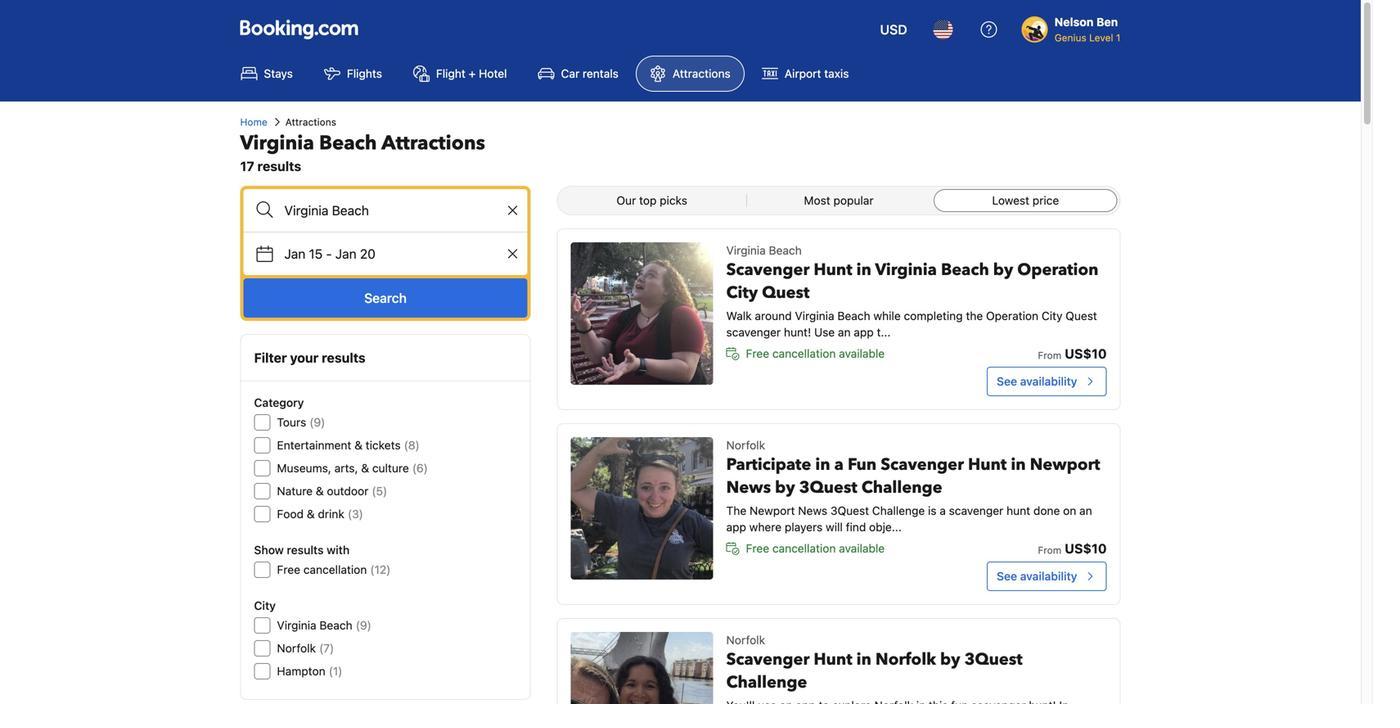 Task type: describe. For each thing, give the bounding box(es) containing it.
filter
[[254, 350, 287, 366]]

1 horizontal spatial a
[[940, 504, 946, 517]]

1 vertical spatial results
[[322, 350, 366, 366]]

ben
[[1097, 15, 1119, 29]]

scavenger inside norfolk participate in a fun scavenger hunt in newport news by 3quest challenge the newport news 3quest challenge is a scavenger hunt done on an app where players will find obje...
[[881, 454, 964, 476]]

obje...
[[869, 520, 902, 534]]

hampton (1)
[[277, 664, 343, 678]]

hotel
[[479, 67, 507, 80]]

home link
[[240, 115, 268, 129]]

beach for scavenger
[[769, 244, 802, 257]]

free for city
[[746, 347, 770, 360]]

0 vertical spatial challenge
[[862, 476, 943, 499]]

museums,
[[277, 461, 331, 475]]

players
[[785, 520, 823, 534]]

1 vertical spatial challenge
[[873, 504, 925, 517]]

with
[[327, 543, 350, 557]]

1 vertical spatial operation
[[987, 309, 1039, 323]]

tours
[[277, 415, 306, 429]]

by inside norfolk scavenger hunt in norfolk by 3quest challenge
[[941, 648, 961, 671]]

& for tickets
[[355, 438, 363, 452]]

available for around
[[839, 347, 885, 360]]

see for by
[[997, 375, 1018, 388]]

top
[[639, 194, 657, 207]]

the
[[966, 309, 983, 323]]

lowest
[[993, 194, 1030, 207]]

scavenger hunt in norfolk by 3quest challenge image
[[571, 632, 713, 704]]

0 horizontal spatial a
[[835, 454, 844, 476]]

0 vertical spatial 3quest
[[800, 476, 858, 499]]

by inside norfolk participate in a fun scavenger hunt in newport news by 3quest challenge the newport news 3quest challenge is a scavenger hunt done on an app where players will find obje...
[[775, 476, 795, 499]]

+
[[469, 67, 476, 80]]

cancellation for by
[[773, 542, 836, 555]]

car rentals
[[561, 67, 619, 80]]

20
[[360, 246, 376, 262]]

hampton
[[277, 664, 326, 678]]

1 horizontal spatial (9)
[[356, 618, 372, 632]]

virginia up use
[[795, 309, 835, 323]]

done
[[1034, 504, 1060, 517]]

use
[[815, 325, 835, 339]]

nature
[[277, 484, 313, 498]]

your
[[290, 350, 319, 366]]

airport
[[785, 67, 821, 80]]

our
[[617, 194, 636, 207]]

nelson ben genius level 1
[[1055, 15, 1121, 43]]

1 vertical spatial 3quest
[[831, 504, 869, 517]]

(1)
[[329, 664, 343, 678]]

hunt inside the virginia beach scavenger hunt in virginia beach by operation city quest walk around virginia beach while completing the operation city quest scavenger hunt! use an app t...
[[814, 259, 853, 281]]

beach for attractions
[[319, 130, 377, 157]]

in inside the virginia beach scavenger hunt in virginia beach by operation city quest walk around virginia beach while completing the operation city quest scavenger hunt! use an app t...
[[857, 259, 872, 281]]

entertainment
[[277, 438, 351, 452]]

us$10 for scavenger hunt in virginia beach by operation city quest
[[1065, 346, 1107, 361]]

your account menu nelson ben genius level 1 element
[[1022, 7, 1128, 45]]

booking.com image
[[240, 20, 358, 39]]

hunt!
[[784, 325, 811, 339]]

beach for (9)
[[320, 618, 353, 632]]

norfolk for participate
[[727, 438, 765, 452]]

t...
[[877, 325, 891, 339]]

hunt inside norfolk scavenger hunt in norfolk by 3quest challenge
[[814, 648, 853, 671]]

virginia beach attractions 17 results
[[240, 130, 485, 174]]

virginia beach scavenger hunt in virginia beach by operation city quest walk around virginia beach while completing the operation city quest scavenger hunt! use an app t...
[[727, 244, 1099, 339]]

popular
[[834, 194, 874, 207]]

hunt
[[1007, 504, 1031, 517]]

taxis
[[825, 67, 849, 80]]

show
[[254, 543, 284, 557]]

usd button
[[871, 10, 917, 49]]

norfolk participate in a fun scavenger hunt in newport news by 3quest challenge the newport news 3quest challenge is a scavenger hunt done on an app where players will find obje...
[[727, 438, 1101, 534]]

see availability for scavenger hunt in virginia beach by operation city quest
[[997, 375, 1078, 388]]

free cancellation available for by
[[746, 542, 885, 555]]

2 vertical spatial city
[[254, 599, 276, 612]]

1 horizontal spatial city
[[727, 282, 758, 304]]

from for scavenger hunt in virginia beach by operation city quest
[[1038, 350, 1062, 361]]

& for outdoor
[[316, 484, 324, 498]]

virginia for scavenger
[[727, 244, 766, 257]]

car rentals link
[[524, 56, 633, 92]]

search button
[[244, 278, 528, 318]]

(3)
[[348, 507, 363, 521]]

price
[[1033, 194, 1059, 207]]

flight + hotel link
[[399, 56, 521, 92]]

jan 15 - jan 20
[[284, 246, 376, 262]]

2 vertical spatial cancellation
[[304, 563, 367, 576]]

(12)
[[370, 563, 391, 576]]

fun
[[848, 454, 877, 476]]

where
[[750, 520, 782, 534]]

2 jan from the left
[[335, 246, 357, 262]]

0 horizontal spatial attractions
[[286, 116, 336, 128]]

virginia beach (9)
[[277, 618, 372, 632]]

is
[[928, 504, 937, 517]]

15
[[309, 246, 323, 262]]

norfolk for scavenger
[[727, 633, 765, 647]]

filter your results
[[254, 350, 366, 366]]

genius
[[1055, 32, 1087, 43]]

search
[[364, 290, 407, 306]]

while
[[874, 309, 901, 323]]

our top picks
[[617, 194, 688, 207]]

usd
[[880, 22, 908, 37]]

app for quest
[[854, 325, 874, 339]]

stays
[[264, 67, 293, 80]]

tours (9)
[[277, 415, 325, 429]]

see for in
[[997, 569, 1018, 583]]

cancellation for quest
[[773, 347, 836, 360]]

drink
[[318, 507, 345, 521]]

airport taxis
[[785, 67, 849, 80]]

picks
[[660, 194, 688, 207]]

availability for participate in a fun scavenger hunt in newport news by 3quest challenge
[[1021, 569, 1078, 583]]

2 vertical spatial free
[[277, 563, 300, 576]]

17
[[240, 158, 254, 174]]

nature & outdoor (5)
[[277, 484, 387, 498]]

stays link
[[227, 56, 307, 92]]

attractions link
[[636, 56, 745, 92]]

food & drink (3)
[[277, 507, 363, 521]]

0 horizontal spatial newport
[[750, 504, 795, 517]]

rentals
[[583, 67, 619, 80]]

food
[[277, 507, 304, 521]]



Task type: vqa. For each thing, say whether or not it's contained in the screenshot.
the topmost app
yes



Task type: locate. For each thing, give the bounding box(es) containing it.
0 horizontal spatial jan
[[284, 246, 306, 262]]

virginia inside virginia beach attractions 17 results
[[240, 130, 314, 157]]

cancellation down the players
[[773, 542, 836, 555]]

a
[[835, 454, 844, 476], [940, 504, 946, 517]]

hunt
[[814, 259, 853, 281], [968, 454, 1007, 476], [814, 648, 853, 671]]

by inside the virginia beach scavenger hunt in virginia beach by operation city quest walk around virginia beach while completing the operation city quest scavenger hunt! use an app t...
[[994, 259, 1014, 281]]

home
[[240, 116, 268, 128]]

level
[[1090, 32, 1114, 43]]

0 vertical spatial see availability
[[997, 375, 1078, 388]]

norfolk scavenger hunt in norfolk by 3quest challenge
[[727, 633, 1023, 694]]

scavenger inside the virginia beach scavenger hunt in virginia beach by operation city quest walk around virginia beach while completing the operation city quest scavenger hunt! use an app t...
[[727, 259, 810, 281]]

1 vertical spatial scavenger
[[949, 504, 1004, 517]]

a left fun
[[835, 454, 844, 476]]

from
[[1038, 350, 1062, 361], [1038, 544, 1062, 556]]

1 horizontal spatial quest
[[1066, 309, 1098, 323]]

from us$10 for scavenger hunt in virginia beach by operation city quest
[[1038, 346, 1107, 361]]

1 horizontal spatial attractions
[[382, 130, 485, 157]]

an for participate in a fun scavenger hunt in newport news by 3quest challenge
[[1080, 504, 1093, 517]]

app down the
[[727, 520, 747, 534]]

nelson
[[1055, 15, 1094, 29]]

2 see from the top
[[997, 569, 1018, 583]]

entertainment & tickets (8)
[[277, 438, 420, 452]]

outdoor
[[327, 484, 369, 498]]

0 horizontal spatial (9)
[[310, 415, 325, 429]]

availability for scavenger hunt in virginia beach by operation city quest
[[1021, 375, 1078, 388]]

1 vertical spatial scavenger
[[881, 454, 964, 476]]

from for participate in a fun scavenger hunt in newport news by 3quest challenge
[[1038, 544, 1062, 556]]

airport taxis link
[[748, 56, 863, 92]]

us$10 for participate in a fun scavenger hunt in newport news by 3quest challenge
[[1065, 541, 1107, 556]]

city right the
[[1042, 309, 1063, 323]]

2 horizontal spatial attractions
[[673, 67, 731, 80]]

participate in a fun scavenger hunt in newport news by 3quest challenge image
[[571, 437, 713, 580]]

jan left 15
[[284, 246, 306, 262]]

available down t...
[[839, 347, 885, 360]]

operation
[[1018, 259, 1099, 281], [987, 309, 1039, 323]]

results right your
[[322, 350, 366, 366]]

the
[[727, 504, 747, 517]]

operation right the
[[987, 309, 1039, 323]]

1 from from the top
[[1038, 350, 1062, 361]]

1 vertical spatial cancellation
[[773, 542, 836, 555]]

scavenger left hunt
[[949, 504, 1004, 517]]

news up the players
[[798, 504, 828, 517]]

jan
[[284, 246, 306, 262], [335, 246, 357, 262]]

3quest
[[800, 476, 858, 499], [831, 504, 869, 517], [965, 648, 1023, 671]]

scavenger inside norfolk participate in a fun scavenger hunt in newport news by 3quest challenge the newport news 3quest challenge is a scavenger hunt done on an app where players will find obje...
[[949, 504, 1004, 517]]

1 vertical spatial from us$10
[[1038, 541, 1107, 556]]

beach up (7)
[[320, 618, 353, 632]]

0 vertical spatial an
[[838, 325, 851, 339]]

1 us$10 from the top
[[1065, 346, 1107, 361]]

0 vertical spatial availability
[[1021, 375, 1078, 388]]

culture
[[372, 461, 409, 475]]

2 free cancellation available from the top
[[746, 542, 885, 555]]

find
[[846, 520, 866, 534]]

1 horizontal spatial jan
[[335, 246, 357, 262]]

an right use
[[838, 325, 851, 339]]

jan right '-' at the top left of the page
[[335, 246, 357, 262]]

tickets
[[366, 438, 401, 452]]

beach up the
[[941, 259, 990, 281]]

car
[[561, 67, 580, 80]]

1 vertical spatial newport
[[750, 504, 795, 517]]

arts,
[[335, 461, 358, 475]]

norfolk inside norfolk participate in a fun scavenger hunt in newport news by 3quest challenge the newport news 3quest challenge is a scavenger hunt done on an app where players will find obje...
[[727, 438, 765, 452]]

flights link
[[310, 56, 396, 92]]

newport
[[1030, 454, 1101, 476], [750, 504, 795, 517]]

2 availability from the top
[[1021, 569, 1078, 583]]

beach down flights link
[[319, 130, 377, 157]]

city up walk
[[727, 282, 758, 304]]

free down around
[[746, 347, 770, 360]]

2 vertical spatial hunt
[[814, 648, 853, 671]]

quest
[[762, 282, 810, 304], [1066, 309, 1098, 323]]

&
[[355, 438, 363, 452], [361, 461, 369, 475], [316, 484, 324, 498], [307, 507, 315, 521]]

virginia for (9)
[[277, 618, 317, 632]]

Where are you going? search field
[[244, 189, 528, 232]]

city down show
[[254, 599, 276, 612]]

2 us$10 from the top
[[1065, 541, 1107, 556]]

3quest inside norfolk scavenger hunt in norfolk by 3quest challenge
[[965, 648, 1023, 671]]

see availability for participate in a fun scavenger hunt in newport news by 3quest challenge
[[997, 569, 1078, 583]]

see
[[997, 375, 1018, 388], [997, 569, 1018, 583]]

flight + hotel
[[436, 67, 507, 80]]

beach inside virginia beach attractions 17 results
[[319, 130, 377, 157]]

1 vertical spatial hunt
[[968, 454, 1007, 476]]

0 vertical spatial from us$10
[[1038, 346, 1107, 361]]

participate
[[727, 454, 812, 476]]

most
[[804, 194, 831, 207]]

2 from from the top
[[1038, 544, 1062, 556]]

1 vertical spatial free cancellation available
[[746, 542, 885, 555]]

will
[[826, 520, 843, 534]]

category
[[254, 396, 304, 409]]

results right 17
[[257, 158, 301, 174]]

1 vertical spatial an
[[1080, 504, 1093, 517]]

(6)
[[412, 461, 428, 475]]

on
[[1064, 504, 1077, 517]]

scavenger
[[727, 259, 810, 281], [881, 454, 964, 476], [727, 648, 810, 671]]

0 vertical spatial hunt
[[814, 259, 853, 281]]

virginia up norfolk (7)
[[277, 618, 317, 632]]

an inside the virginia beach scavenger hunt in virginia beach by operation city quest walk around virginia beach while completing the operation city quest scavenger hunt! use an app t...
[[838, 325, 851, 339]]

1 vertical spatial attractions
[[286, 116, 336, 128]]

flight
[[436, 67, 466, 80]]

0 horizontal spatial news
[[727, 476, 771, 499]]

scavenger inside the virginia beach scavenger hunt in virginia beach by operation city quest walk around virginia beach while completing the operation city quest scavenger hunt! use an app t...
[[727, 325, 781, 339]]

0 horizontal spatial app
[[727, 520, 747, 534]]

news up the
[[727, 476, 771, 499]]

0 horizontal spatial by
[[775, 476, 795, 499]]

1 from us$10 from the top
[[1038, 346, 1107, 361]]

1 horizontal spatial an
[[1080, 504, 1093, 517]]

free cancellation available
[[746, 347, 885, 360], [746, 542, 885, 555]]

0 vertical spatial free
[[746, 347, 770, 360]]

scavenger hunt in virginia beach by operation city quest image
[[571, 242, 713, 385]]

an right on
[[1080, 504, 1093, 517]]

& left drink
[[307, 507, 315, 521]]

0 vertical spatial available
[[839, 347, 885, 360]]

free cancellation available down use
[[746, 347, 885, 360]]

2 vertical spatial results
[[287, 543, 324, 557]]

1 horizontal spatial news
[[798, 504, 828, 517]]

free cancellation available down the players
[[746, 542, 885, 555]]

cancellation down hunt! in the right of the page
[[773, 347, 836, 360]]

app for by
[[727, 520, 747, 534]]

app left t...
[[854, 325, 874, 339]]

0 horizontal spatial city
[[254, 599, 276, 612]]

norfolk (7)
[[277, 641, 334, 655]]

1 vertical spatial app
[[727, 520, 747, 534]]

0 vertical spatial cancellation
[[773, 347, 836, 360]]

2 horizontal spatial city
[[1042, 309, 1063, 323]]

in inside norfolk scavenger hunt in norfolk by 3quest challenge
[[857, 648, 872, 671]]

1 horizontal spatial app
[[854, 325, 874, 339]]

1 vertical spatial news
[[798, 504, 828, 517]]

0 vertical spatial (9)
[[310, 415, 325, 429]]

& up museums, arts, & culture (6)
[[355, 438, 363, 452]]

0 vertical spatial from
[[1038, 350, 1062, 361]]

1 vertical spatial a
[[940, 504, 946, 517]]

1 vertical spatial us$10
[[1065, 541, 1107, 556]]

app inside the virginia beach scavenger hunt in virginia beach by operation city quest walk around virginia beach while completing the operation city quest scavenger hunt! use an app t...
[[854, 325, 874, 339]]

an for scavenger hunt in virginia beach by operation city quest
[[838, 325, 851, 339]]

0 horizontal spatial an
[[838, 325, 851, 339]]

walk
[[727, 309, 752, 323]]

virginia
[[240, 130, 314, 157], [727, 244, 766, 257], [876, 259, 937, 281], [795, 309, 835, 323], [277, 618, 317, 632]]

2 vertical spatial by
[[941, 648, 961, 671]]

2 see availability from the top
[[997, 569, 1078, 583]]

2 horizontal spatial by
[[994, 259, 1014, 281]]

available for challenge
[[839, 542, 885, 555]]

from us$10 for participate in a fun scavenger hunt in newport news by 3quest challenge
[[1038, 541, 1107, 556]]

1 vertical spatial (9)
[[356, 618, 372, 632]]

results inside virginia beach attractions 17 results
[[257, 158, 301, 174]]

0 vertical spatial app
[[854, 325, 874, 339]]

challenge inside norfolk scavenger hunt in norfolk by 3quest challenge
[[727, 671, 807, 694]]

1 vertical spatial free
[[746, 542, 770, 555]]

by
[[994, 259, 1014, 281], [775, 476, 795, 499], [941, 648, 961, 671]]

attractions inside virginia beach attractions 17 results
[[382, 130, 485, 157]]

0 vertical spatial scavenger
[[727, 325, 781, 339]]

1 see availability from the top
[[997, 375, 1078, 388]]

virginia up walk
[[727, 244, 766, 257]]

0 vertical spatial news
[[727, 476, 771, 499]]

norfolk for (7)
[[277, 641, 316, 655]]

cancellation down with
[[304, 563, 367, 576]]

2 vertical spatial 3quest
[[965, 648, 1023, 671]]

free down show results with
[[277, 563, 300, 576]]

hunt inside norfolk participate in a fun scavenger hunt in newport news by 3quest challenge the newport news 3quest challenge is a scavenger hunt done on an app where players will find obje...
[[968, 454, 1007, 476]]

museums, arts, & culture (6)
[[277, 461, 428, 475]]

a right the is at bottom
[[940, 504, 946, 517]]

0 vertical spatial results
[[257, 158, 301, 174]]

1 vertical spatial quest
[[1066, 309, 1098, 323]]

virginia down home
[[240, 130, 314, 157]]

(9)
[[310, 415, 325, 429], [356, 618, 372, 632]]

2 from us$10 from the top
[[1038, 541, 1107, 556]]

1
[[1117, 32, 1121, 43]]

free
[[746, 347, 770, 360], [746, 542, 770, 555], [277, 563, 300, 576]]

1 vertical spatial see availability
[[997, 569, 1078, 583]]

0 vertical spatial us$10
[[1065, 346, 1107, 361]]

free cancellation (12)
[[277, 563, 391, 576]]

completing
[[904, 309, 963, 323]]

show results with
[[254, 543, 350, 557]]

1 jan from the left
[[284, 246, 306, 262]]

cancellation
[[773, 347, 836, 360], [773, 542, 836, 555], [304, 563, 367, 576]]

1 vertical spatial by
[[775, 476, 795, 499]]

& for drink
[[307, 507, 315, 521]]

beach
[[319, 130, 377, 157], [769, 244, 802, 257], [941, 259, 990, 281], [838, 309, 871, 323], [320, 618, 353, 632]]

available
[[839, 347, 885, 360], [839, 542, 885, 555]]

& up food & drink (3)
[[316, 484, 324, 498]]

an inside norfolk participate in a fun scavenger hunt in newport news by 3quest challenge the newport news 3quest challenge is a scavenger hunt done on an app where players will find obje...
[[1080, 504, 1093, 517]]

2 vertical spatial attractions
[[382, 130, 485, 157]]

free down where
[[746, 542, 770, 555]]

0 vertical spatial free cancellation available
[[746, 347, 885, 360]]

0 vertical spatial by
[[994, 259, 1014, 281]]

city
[[727, 282, 758, 304], [1042, 309, 1063, 323], [254, 599, 276, 612]]

1 horizontal spatial newport
[[1030, 454, 1101, 476]]

most popular
[[804, 194, 874, 207]]

0 vertical spatial city
[[727, 282, 758, 304]]

beach up around
[[769, 244, 802, 257]]

results left with
[[287, 543, 324, 557]]

(9) up entertainment
[[310, 415, 325, 429]]

around
[[755, 309, 792, 323]]

scavenger
[[727, 325, 781, 339], [949, 504, 1004, 517]]

0 vertical spatial a
[[835, 454, 844, 476]]

0 horizontal spatial quest
[[762, 282, 810, 304]]

2 available from the top
[[839, 542, 885, 555]]

beach left the while on the right top of the page
[[838, 309, 871, 323]]

scavenger inside norfolk scavenger hunt in norfolk by 3quest challenge
[[727, 648, 810, 671]]

1 vertical spatial city
[[1042, 309, 1063, 323]]

1 free cancellation available from the top
[[746, 347, 885, 360]]

1 vertical spatial see
[[997, 569, 1018, 583]]

0 vertical spatial attractions
[[673, 67, 731, 80]]

0 vertical spatial quest
[[762, 282, 810, 304]]

(9) down (12)
[[356, 618, 372, 632]]

an
[[838, 325, 851, 339], [1080, 504, 1093, 517]]

free for news
[[746, 542, 770, 555]]

& right arts,
[[361, 461, 369, 475]]

availability
[[1021, 375, 1078, 388], [1021, 569, 1078, 583]]

1 vertical spatial availability
[[1021, 569, 1078, 583]]

virginia for attractions
[[240, 130, 314, 157]]

newport up where
[[750, 504, 795, 517]]

operation down price
[[1018, 259, 1099, 281]]

from us$10
[[1038, 346, 1107, 361], [1038, 541, 1107, 556]]

(7)
[[319, 641, 334, 655]]

1 horizontal spatial scavenger
[[949, 504, 1004, 517]]

1 available from the top
[[839, 347, 885, 360]]

0 vertical spatial see
[[997, 375, 1018, 388]]

newport up on
[[1030, 454, 1101, 476]]

1 vertical spatial from
[[1038, 544, 1062, 556]]

0 vertical spatial newport
[[1030, 454, 1101, 476]]

2 vertical spatial challenge
[[727, 671, 807, 694]]

2 vertical spatial scavenger
[[727, 648, 810, 671]]

0 vertical spatial scavenger
[[727, 259, 810, 281]]

0 horizontal spatial scavenger
[[727, 325, 781, 339]]

1 availability from the top
[[1021, 375, 1078, 388]]

lowest price
[[993, 194, 1059, 207]]

1 horizontal spatial by
[[941, 648, 961, 671]]

see availability
[[997, 375, 1078, 388], [997, 569, 1078, 583]]

1 vertical spatial available
[[839, 542, 885, 555]]

(5)
[[372, 484, 387, 498]]

free cancellation available for quest
[[746, 347, 885, 360]]

available down find
[[839, 542, 885, 555]]

flights
[[347, 67, 382, 80]]

0 vertical spatial operation
[[1018, 259, 1099, 281]]

norfolk
[[727, 438, 765, 452], [727, 633, 765, 647], [277, 641, 316, 655], [876, 648, 937, 671]]

virginia up the while on the right top of the page
[[876, 259, 937, 281]]

app inside norfolk participate in a fun scavenger hunt in newport news by 3quest challenge the newport news 3quest challenge is a scavenger hunt done on an app where players will find obje...
[[727, 520, 747, 534]]

1 see from the top
[[997, 375, 1018, 388]]

scavenger down walk
[[727, 325, 781, 339]]



